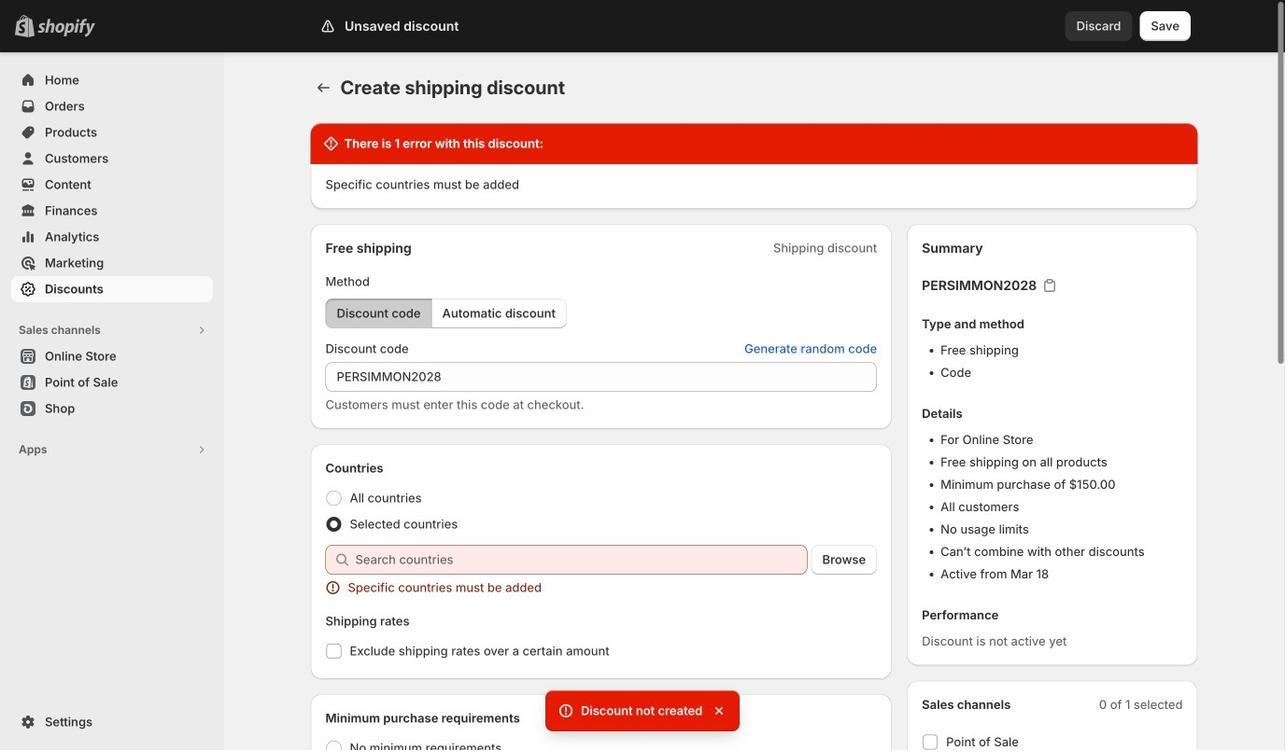 Task type: locate. For each thing, give the bounding box(es) containing it.
Search countries text field
[[355, 545, 807, 575]]

None text field
[[325, 362, 877, 392]]



Task type: describe. For each thing, give the bounding box(es) containing it.
shopify image
[[37, 18, 95, 37]]



Task type: vqa. For each thing, say whether or not it's contained in the screenshot.
Shopify image
yes



